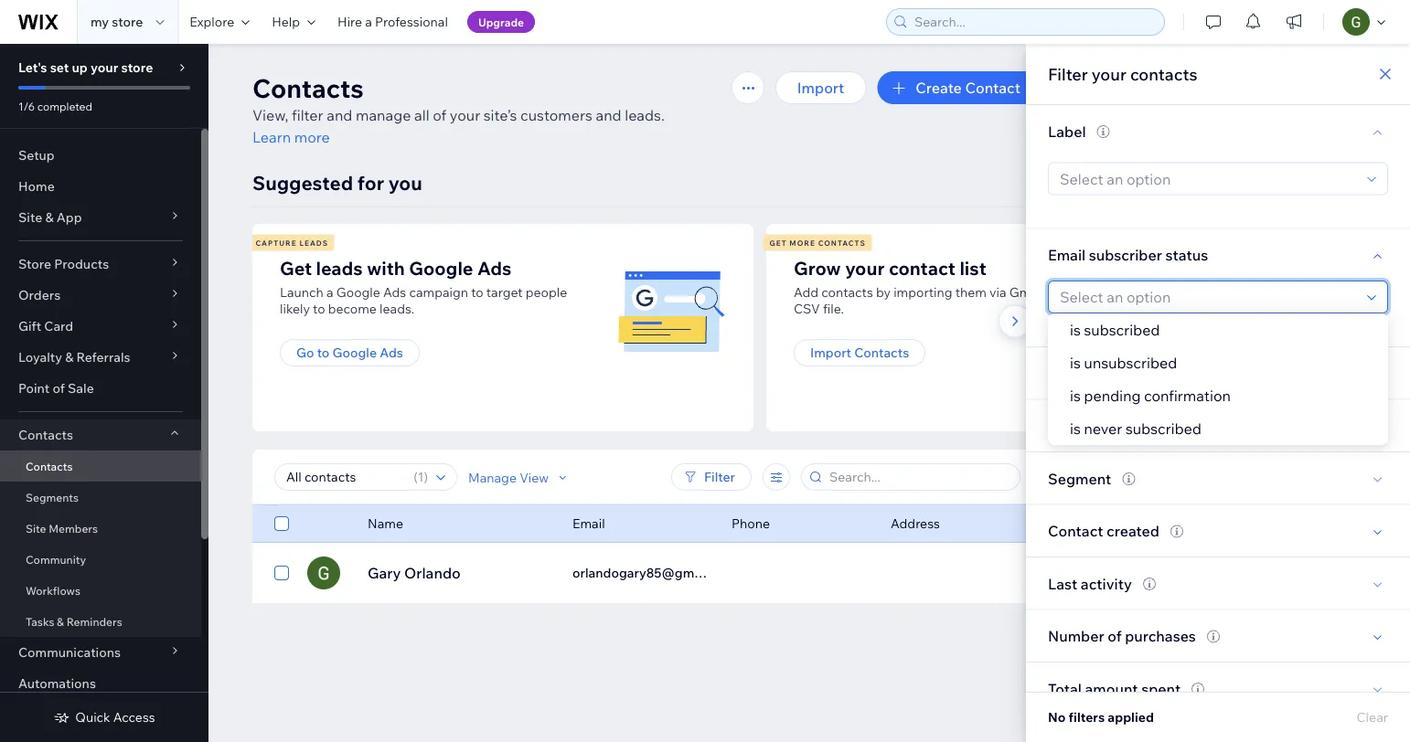 Task type: vqa. For each thing, say whether or not it's contained in the screenshot.
list box containing is subscribed
yes



Task type: locate. For each thing, give the bounding box(es) containing it.
a down leads
[[327, 285, 334, 301]]

reminders
[[67, 615, 122, 629]]

0 horizontal spatial of
[[53, 381, 65, 397]]

manage
[[356, 106, 411, 124]]

status down pending
[[1110, 417, 1153, 435]]

2 and from the left
[[596, 106, 622, 124]]

applied
[[1108, 710, 1155, 726]]

to down launch
[[313, 301, 325, 317]]

customers
[[521, 106, 593, 124]]

1 horizontal spatial filter
[[1049, 64, 1089, 84]]

0 vertical spatial &
[[45, 210, 54, 226]]

contacts
[[253, 72, 364, 104], [855, 345, 910, 361], [18, 427, 73, 443], [26, 460, 73, 473]]

orlandogary85@gmail.com
[[573, 565, 737, 581]]

filter inside button
[[705, 469, 736, 485]]

is down is subscribed
[[1070, 354, 1081, 372]]

and right customers
[[596, 106, 622, 124]]

completed
[[37, 99, 92, 113]]

0 horizontal spatial &
[[45, 210, 54, 226]]

0 vertical spatial filter
[[1049, 64, 1089, 84]]

and
[[327, 106, 353, 124], [596, 106, 622, 124]]

leads
[[316, 257, 363, 280]]

automations link
[[0, 669, 201, 700]]

contacts up filter
[[253, 72, 364, 104]]

referrals
[[76, 350, 130, 366]]

1 vertical spatial store
[[121, 59, 153, 75]]

no
[[1049, 710, 1066, 726]]

grow your contact list add contacts by importing them via gmail or a csv file.
[[794, 257, 1070, 317]]

0 horizontal spatial filter
[[705, 469, 736, 485]]

2 vertical spatial of
[[1108, 627, 1122, 646]]

email up pending
[[1049, 364, 1086, 383]]

email for email deliverability status
[[1049, 364, 1086, 383]]

of right the all
[[433, 106, 447, 124]]

and right filter
[[327, 106, 353, 124]]

contacts down "point of sale"
[[18, 427, 73, 443]]

to inside button
[[317, 345, 330, 361]]

list
[[960, 257, 987, 280]]

store down my store
[[121, 59, 153, 75]]

1 vertical spatial site
[[26, 522, 46, 536]]

0 vertical spatial site
[[18, 210, 42, 226]]

is unsubscribed
[[1070, 354, 1178, 372]]

is up member
[[1070, 387, 1081, 405]]

0 vertical spatial of
[[433, 106, 447, 124]]

2 vertical spatial &
[[57, 615, 64, 629]]

& right loyalty
[[65, 350, 74, 366]]

leads. right customers
[[625, 106, 665, 124]]

total
[[1049, 680, 1082, 698]]

2 horizontal spatial &
[[65, 350, 74, 366]]

1 vertical spatial contacts
[[822, 285, 874, 301]]

0 horizontal spatial and
[[327, 106, 353, 124]]

& inside dropdown button
[[45, 210, 54, 226]]

community
[[26, 553, 86, 567]]

import inside import contacts button
[[811, 345, 852, 361]]

1 horizontal spatial leads.
[[625, 106, 665, 124]]

of
[[433, 106, 447, 124], [53, 381, 65, 397], [1108, 627, 1122, 646]]

2 is from the top
[[1070, 354, 1081, 372]]

go
[[296, 345, 314, 361]]

contacts up 'segments'
[[26, 460, 73, 473]]

site down 'segments'
[[26, 522, 46, 536]]

1 vertical spatial leads.
[[380, 301, 415, 317]]

google down become
[[333, 345, 377, 361]]

communications
[[18, 645, 121, 661]]

up
[[72, 59, 88, 75]]

contacts inside popup button
[[18, 427, 73, 443]]

or
[[1048, 285, 1060, 301]]

members
[[49, 522, 98, 536]]

google up campaign
[[409, 257, 473, 280]]

1 horizontal spatial &
[[57, 615, 64, 629]]

1 horizontal spatial and
[[596, 106, 622, 124]]

is
[[1070, 321, 1081, 339], [1070, 354, 1081, 372], [1070, 387, 1081, 405], [1070, 420, 1081, 438]]

0 vertical spatial select an option field
[[1055, 163, 1362, 194]]

2 horizontal spatial a
[[1063, 285, 1070, 301]]

1 is from the top
[[1070, 321, 1081, 339]]

likely
[[280, 301, 310, 317]]

subscribed up is unsubscribed
[[1085, 321, 1161, 339]]

segments
[[26, 491, 79, 505]]

2 vertical spatial ads
[[380, 345, 403, 361]]

last
[[1049, 575, 1078, 593]]

a inside "get leads with google ads launch a google ads campaign to target people likely to become leads."
[[327, 285, 334, 301]]

a right or
[[1063, 285, 1070, 301]]

0 horizontal spatial a
[[327, 285, 334, 301]]

subscribed down is pending confirmation
[[1126, 420, 1202, 438]]

import button
[[776, 71, 867, 104]]

explore
[[190, 14, 234, 30]]

leads. down 'with'
[[380, 301, 415, 317]]

list box
[[1049, 314, 1389, 446]]

status right subscriber
[[1166, 246, 1209, 264]]

target
[[487, 285, 523, 301]]

1 horizontal spatial contact
[[1049, 522, 1104, 541]]

is pending confirmation
[[1070, 387, 1232, 405]]

let's
[[18, 59, 47, 75]]

hire a professional link
[[327, 0, 459, 44]]

import contacts
[[811, 345, 910, 361]]

name
[[368, 516, 403, 532]]

site inside dropdown button
[[18, 210, 42, 226]]

2 vertical spatial status
[[1110, 417, 1153, 435]]

gift card
[[18, 318, 73, 334]]

& inside popup button
[[65, 350, 74, 366]]

1 vertical spatial &
[[65, 350, 74, 366]]

contacts link
[[0, 451, 201, 482]]

0 vertical spatial import
[[798, 79, 845, 97]]

0 vertical spatial email
[[1049, 246, 1086, 264]]

orders
[[18, 287, 61, 303]]

store right my
[[112, 14, 143, 30]]

0 horizontal spatial leads.
[[380, 301, 415, 317]]

0 horizontal spatial contact
[[966, 79, 1021, 97]]

your
[[91, 59, 118, 75], [1092, 64, 1127, 84], [450, 106, 480, 124], [846, 257, 885, 280]]

0 vertical spatial status
[[1166, 246, 1209, 264]]

to left 'target'
[[471, 285, 484, 301]]

capture leads
[[256, 238, 329, 247]]

let's set up your store
[[18, 59, 153, 75]]

subscribed
[[1085, 321, 1161, 339], [1126, 420, 1202, 438]]

& right tasks
[[57, 615, 64, 629]]

of right the number
[[1108, 627, 1122, 646]]

contact
[[889, 257, 956, 280]]

contacts inside contacts view, filter and manage all of your site's customers and leads. learn more
[[253, 72, 364, 104]]

label
[[1049, 122, 1087, 140]]

email up or
[[1049, 246, 1086, 264]]

None checkbox
[[274, 513, 289, 535], [274, 563, 289, 585], [274, 513, 289, 535], [274, 563, 289, 585]]

point
[[18, 381, 50, 397]]

to
[[471, 285, 484, 301], [313, 301, 325, 317], [317, 345, 330, 361]]

Search... field
[[909, 9, 1159, 35], [824, 465, 1015, 490]]

pending
[[1085, 387, 1141, 405]]

2 vertical spatial to
[[317, 345, 330, 361]]

filter
[[1049, 64, 1089, 84], [705, 469, 736, 485]]

subscriber
[[1090, 246, 1163, 264]]

status up confirmation
[[1182, 364, 1225, 383]]

is up is unsubscribed
[[1070, 321, 1081, 339]]

1 horizontal spatial of
[[433, 106, 447, 124]]

email up orlandogary85@gmail.com
[[573, 516, 605, 532]]

1 vertical spatial import
[[811, 345, 852, 361]]

contacts
[[1131, 64, 1198, 84], [822, 285, 874, 301]]

1 vertical spatial email
[[1049, 364, 1086, 383]]

import contacts button
[[794, 339, 926, 367]]

1 vertical spatial select an option field
[[1055, 282, 1362, 313]]

contact right create
[[966, 79, 1021, 97]]

0 vertical spatial contact
[[966, 79, 1021, 97]]

list containing get leads with google ads
[[250, 224, 1275, 432]]

setup
[[18, 147, 55, 163]]

0 vertical spatial search... field
[[909, 9, 1159, 35]]

store inside sidebar element
[[121, 59, 153, 75]]

ads
[[478, 257, 512, 280], [383, 285, 406, 301], [380, 345, 403, 361]]

ads up 'target'
[[478, 257, 512, 280]]

& left app
[[45, 210, 54, 226]]

a right hire
[[365, 14, 372, 30]]

gmail
[[1010, 285, 1045, 301]]

0 horizontal spatial contacts
[[822, 285, 874, 301]]

2 vertical spatial google
[[333, 345, 377, 361]]

my
[[91, 14, 109, 30]]

filter for filter
[[705, 469, 736, 485]]

is left never
[[1070, 420, 1081, 438]]

leads. inside contacts view, filter and manage all of your site's customers and leads. learn more
[[625, 106, 665, 124]]

filter up label
[[1049, 64, 1089, 84]]

status for email deliverability status
[[1182, 364, 1225, 383]]

filter for filter your contacts
[[1049, 64, 1089, 84]]

0 vertical spatial leads.
[[625, 106, 665, 124]]

of left sale
[[53, 381, 65, 397]]

2 horizontal spatial of
[[1108, 627, 1122, 646]]

number of purchases
[[1049, 627, 1197, 646]]

more
[[294, 128, 330, 146]]

is for is subscribed
[[1070, 321, 1081, 339]]

with
[[367, 257, 405, 280]]

to right go
[[317, 345, 330, 361]]

is for is pending confirmation
[[1070, 387, 1081, 405]]

import
[[798, 79, 845, 97], [811, 345, 852, 361]]

& for tasks
[[57, 615, 64, 629]]

your inside sidebar element
[[91, 59, 118, 75]]

contacts down by at the top of page
[[855, 345, 910, 361]]

store
[[18, 256, 51, 272]]

automations
[[18, 676, 96, 692]]

ads down "get leads with google ads launch a google ads campaign to target people likely to become leads."
[[380, 345, 403, 361]]

google up become
[[336, 285, 381, 301]]

site down home
[[18, 210, 42, 226]]

1 vertical spatial status
[[1182, 364, 1225, 383]]

import inside import button
[[798, 79, 845, 97]]

3 is from the top
[[1070, 387, 1081, 405]]

1 horizontal spatial contacts
[[1131, 64, 1198, 84]]

list
[[250, 224, 1275, 432]]

email deliverability status
[[1049, 364, 1225, 383]]

contacts inside grow your contact list add contacts by importing them via gmail or a csv file.
[[822, 285, 874, 301]]

all
[[415, 106, 430, 124]]

importing
[[894, 285, 953, 301]]

quick
[[75, 710, 110, 726]]

1 vertical spatial of
[[53, 381, 65, 397]]

contacts
[[819, 238, 866, 247]]

csv
[[794, 301, 820, 317]]

& for loyalty
[[65, 350, 74, 366]]

go to google ads button
[[280, 339, 420, 367]]

get
[[770, 238, 787, 247]]

Select an option field
[[1055, 163, 1362, 194], [1055, 282, 1362, 313]]

1 vertical spatial filter
[[705, 469, 736, 485]]

import for import
[[798, 79, 845, 97]]

0 vertical spatial google
[[409, 257, 473, 280]]

activity
[[1081, 575, 1133, 593]]

learn
[[253, 128, 291, 146]]

of inside point of sale link
[[53, 381, 65, 397]]

ads down 'with'
[[383, 285, 406, 301]]

1 select an option field from the top
[[1055, 163, 1362, 194]]

no filters applied
[[1049, 710, 1155, 726]]

filter up phone
[[705, 469, 736, 485]]

4 is from the top
[[1070, 420, 1081, 438]]

contact down "segment"
[[1049, 522, 1104, 541]]



Task type: describe. For each thing, give the bounding box(es) containing it.
gary orlando
[[368, 565, 461, 583]]

filter button
[[672, 464, 752, 491]]

confirmation
[[1145, 387, 1232, 405]]

workflows
[[26, 584, 80, 598]]

list box containing is subscribed
[[1049, 314, 1389, 446]]

file.
[[823, 301, 844, 317]]

gary orlando image
[[307, 557, 340, 590]]

by
[[876, 285, 891, 301]]

last activity
[[1049, 575, 1133, 593]]

quick access
[[75, 710, 155, 726]]

contacts inside button
[[855, 345, 910, 361]]

learn more button
[[253, 126, 330, 148]]

ads inside button
[[380, 345, 403, 361]]

point of sale
[[18, 381, 94, 397]]

loyalty & referrals button
[[0, 342, 201, 373]]

contact inside button
[[966, 79, 1021, 97]]

create contact
[[916, 79, 1021, 97]]

suggested for you
[[253, 171, 423, 195]]

created
[[1107, 522, 1160, 541]]

manage view button
[[468, 470, 571, 486]]

site & app button
[[0, 202, 201, 233]]

1 horizontal spatial a
[[365, 14, 372, 30]]

leads. inside "get leads with google ads launch a google ads campaign to target people likely to become leads."
[[380, 301, 415, 317]]

segments link
[[0, 482, 201, 513]]

0 vertical spatial to
[[471, 285, 484, 301]]

a inside grow your contact list add contacts by importing them via gmail or a csv file.
[[1063, 285, 1070, 301]]

is for is never subscribed
[[1070, 420, 1081, 438]]

0 vertical spatial subscribed
[[1085, 321, 1161, 339]]

2 select an option field from the top
[[1055, 282, 1362, 313]]

get leads with google ads launch a google ads campaign to target people likely to become leads.
[[280, 257, 568, 317]]

set
[[50, 59, 69, 75]]

import for import contacts
[[811, 345, 852, 361]]

home
[[18, 178, 55, 194]]

store products
[[18, 256, 109, 272]]

you
[[389, 171, 423, 195]]

deliverability
[[1090, 364, 1179, 383]]

1 vertical spatial to
[[313, 301, 325, 317]]

1 and from the left
[[327, 106, 353, 124]]

gift card button
[[0, 311, 201, 342]]

2 vertical spatial email
[[573, 516, 605, 532]]

manage view
[[468, 470, 549, 486]]

is for is unsubscribed
[[1070, 354, 1081, 372]]

unsubscribed
[[1085, 354, 1178, 372]]

segment
[[1049, 470, 1112, 488]]

amount
[[1086, 680, 1139, 698]]

1 vertical spatial search... field
[[824, 465, 1015, 490]]

contacts button
[[0, 420, 201, 451]]

professional
[[375, 14, 448, 30]]

become
[[328, 301, 377, 317]]

site for site members
[[26, 522, 46, 536]]

1/6
[[18, 99, 35, 113]]

spent
[[1142, 680, 1181, 698]]

my store
[[91, 14, 143, 30]]

filter
[[292, 106, 324, 124]]

( 1 )
[[414, 469, 428, 485]]

never
[[1085, 420, 1123, 438]]

upgrade button
[[467, 11, 535, 33]]

campaign
[[409, 285, 468, 301]]

site's
[[484, 106, 517, 124]]

contact created
[[1049, 522, 1160, 541]]

more
[[790, 238, 816, 247]]

via
[[990, 285, 1007, 301]]

purchases
[[1126, 627, 1197, 646]]

get
[[280, 257, 312, 280]]

1 vertical spatial ads
[[383, 285, 406, 301]]

google inside button
[[333, 345, 377, 361]]

0 vertical spatial contacts
[[1131, 64, 1198, 84]]

1/6 completed
[[18, 99, 92, 113]]

tasks & reminders link
[[0, 607, 201, 638]]

contacts view, filter and manage all of your site's customers and leads. learn more
[[253, 72, 665, 146]]

member status
[[1049, 417, 1153, 435]]

site members link
[[0, 513, 201, 544]]

1
[[418, 469, 424, 485]]

your inside grow your contact list add contacts by importing them via gmail or a csv file.
[[846, 257, 885, 280]]

products
[[54, 256, 109, 272]]

create contact button
[[878, 71, 1043, 104]]

of inside contacts view, filter and manage all of your site's customers and leads. learn more
[[433, 106, 447, 124]]

your inside contacts view, filter and manage all of your site's customers and leads. learn more
[[450, 106, 480, 124]]

loyalty & referrals
[[18, 350, 130, 366]]

sidebar element
[[0, 44, 209, 743]]

email for email subscriber status
[[1049, 246, 1086, 264]]

help
[[272, 14, 300, 30]]

status for email subscriber status
[[1166, 246, 1209, 264]]

0 vertical spatial store
[[112, 14, 143, 30]]

tasks
[[26, 615, 54, 629]]

access
[[113, 710, 155, 726]]

app
[[57, 210, 82, 226]]

address
[[891, 516, 941, 532]]

upgrade
[[478, 15, 524, 29]]

of for number of purchases
[[1108, 627, 1122, 646]]

suggested
[[253, 171, 353, 195]]

capture
[[256, 238, 297, 247]]

Unsaved view field
[[281, 465, 408, 490]]

go to google ads
[[296, 345, 403, 361]]

point of sale link
[[0, 373, 201, 404]]

of for point of sale
[[53, 381, 65, 397]]

create
[[916, 79, 962, 97]]

filter your contacts
[[1049, 64, 1198, 84]]

card
[[44, 318, 73, 334]]

0 vertical spatial ads
[[478, 257, 512, 280]]

member
[[1049, 417, 1107, 435]]

1 vertical spatial google
[[336, 285, 381, 301]]

for
[[358, 171, 384, 195]]

)
[[424, 469, 428, 485]]

& for site
[[45, 210, 54, 226]]

gary
[[368, 565, 401, 583]]

community link
[[0, 544, 201, 576]]

communications button
[[0, 638, 201, 669]]

store products button
[[0, 249, 201, 280]]

1 vertical spatial subscribed
[[1126, 420, 1202, 438]]

launch
[[280, 285, 324, 301]]

1 vertical spatial contact
[[1049, 522, 1104, 541]]

filters
[[1069, 710, 1105, 726]]

hire a professional
[[338, 14, 448, 30]]

site for site & app
[[18, 210, 42, 226]]



